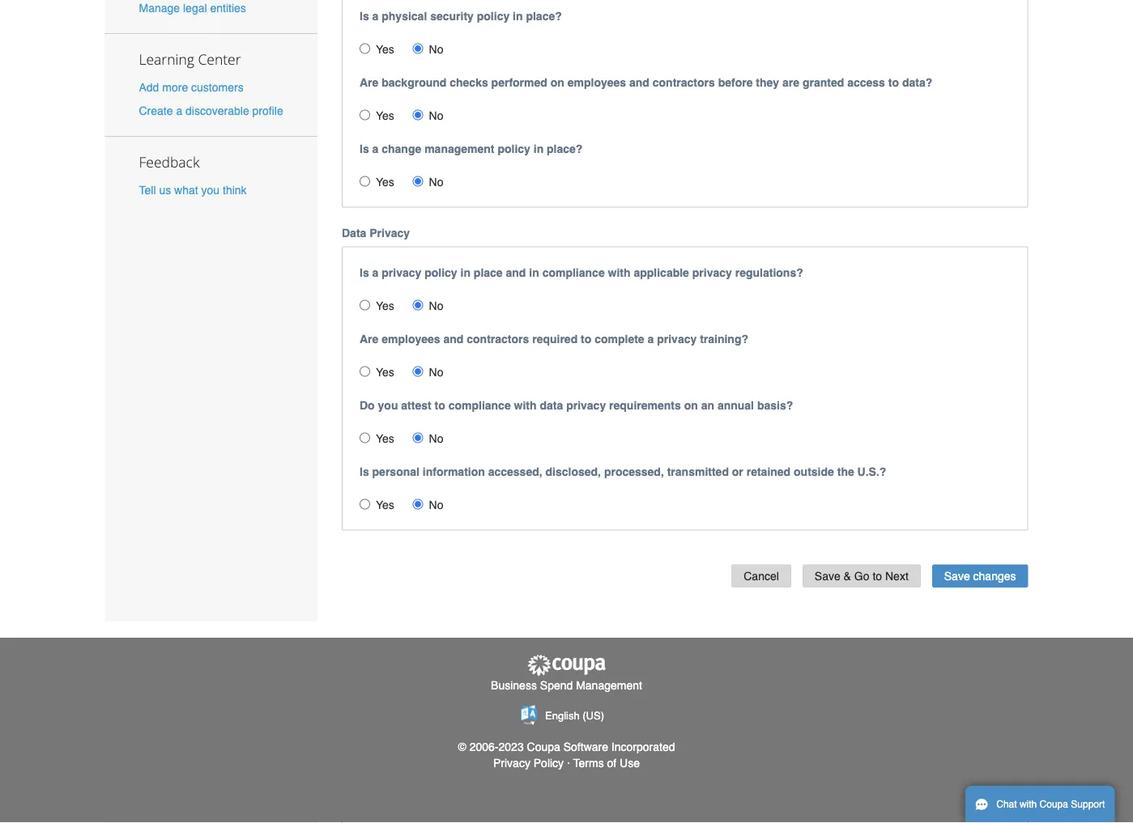 Task type: vqa. For each thing, say whether or not it's contained in the screenshot.
complete at the right top of page
yes



Task type: locate. For each thing, give the bounding box(es) containing it.
coupa
[[527, 742, 560, 755], [1040, 800, 1068, 811]]

1 horizontal spatial on
[[684, 399, 698, 412]]

learning center
[[139, 50, 241, 69]]

policy right management
[[498, 143, 530, 156]]

on left an
[[684, 399, 698, 412]]

save left changes
[[944, 571, 970, 584]]

1 vertical spatial privacy
[[493, 758, 530, 771]]

1 vertical spatial and
[[506, 267, 526, 280]]

you
[[201, 184, 220, 197], [378, 399, 398, 412]]

0 vertical spatial are
[[360, 76, 379, 89]]

0 horizontal spatial you
[[201, 184, 220, 197]]

in right security
[[513, 10, 523, 23]]

1 yes from the top
[[376, 43, 394, 56]]

0 horizontal spatial privacy
[[370, 227, 410, 240]]

terms
[[573, 758, 604, 771]]

2 vertical spatial and
[[444, 333, 464, 346]]

with
[[608, 267, 631, 280], [514, 399, 537, 412], [1020, 800, 1037, 811]]

a left physical
[[372, 10, 379, 23]]

0 horizontal spatial employees
[[382, 333, 440, 346]]

is for is a change management policy in place?
[[360, 143, 369, 156]]

manage legal entities
[[139, 2, 246, 15]]

create a discoverable profile link
[[139, 105, 283, 118]]

coupa left support
[[1040, 800, 1068, 811]]

0 horizontal spatial save
[[815, 571, 841, 584]]

you right what
[[201, 184, 220, 197]]

with inside button
[[1020, 800, 1037, 811]]

1 vertical spatial are
[[360, 333, 379, 346]]

place?
[[526, 10, 562, 23], [547, 143, 583, 156]]

management
[[576, 680, 642, 693]]

1 vertical spatial you
[[378, 399, 398, 412]]

employees up attest
[[382, 333, 440, 346]]

save changes button
[[932, 565, 1028, 589]]

is
[[360, 10, 369, 23], [360, 143, 369, 156], [360, 267, 369, 280], [360, 466, 369, 479]]

1 vertical spatial on
[[684, 399, 698, 412]]

7 yes from the top
[[376, 499, 394, 512]]

1 no from the top
[[429, 43, 444, 56]]

0 vertical spatial place?
[[526, 10, 562, 23]]

a right create at the top of the page
[[176, 105, 182, 118]]

2 vertical spatial with
[[1020, 800, 1037, 811]]

© 2006-2023 coupa software incorporated
[[458, 742, 675, 755]]

and for contractors
[[629, 76, 650, 89]]

1 horizontal spatial employees
[[568, 76, 626, 89]]

yes for is a physical security policy in place?
[[376, 43, 394, 56]]

1 vertical spatial coupa
[[1040, 800, 1068, 811]]

no for checks
[[429, 109, 444, 122]]

no for physical
[[429, 43, 444, 56]]

0 horizontal spatial with
[[514, 399, 537, 412]]

0 vertical spatial contractors
[[653, 76, 715, 89]]

0 horizontal spatial on
[[551, 76, 564, 89]]

and
[[629, 76, 650, 89], [506, 267, 526, 280], [444, 333, 464, 346]]

1 horizontal spatial privacy
[[493, 758, 530, 771]]

7 no from the top
[[429, 499, 444, 512]]

a for physical
[[372, 10, 379, 23]]

english
[[545, 711, 580, 723]]

1 horizontal spatial and
[[506, 267, 526, 280]]

(us)
[[583, 711, 604, 723]]

u.s.?
[[858, 466, 887, 479]]

save for save & go to next
[[815, 571, 841, 584]]

policy right security
[[477, 10, 510, 23]]

of
[[607, 758, 617, 771]]

0 vertical spatial privacy
[[370, 227, 410, 240]]

0 horizontal spatial and
[[444, 333, 464, 346]]

4 is from the top
[[360, 466, 369, 479]]

feedback
[[139, 153, 200, 172]]

to right go on the right of the page
[[873, 571, 882, 584]]

center
[[198, 50, 241, 69]]

a left 'change'
[[372, 143, 379, 156]]

spend
[[540, 680, 573, 693]]

software
[[564, 742, 608, 755]]

a down data privacy
[[372, 267, 379, 280]]

save for save changes
[[944, 571, 970, 584]]

you right the do
[[378, 399, 398, 412]]

2023
[[499, 742, 524, 755]]

yes for is a change management policy in place?
[[376, 176, 394, 189]]

0 vertical spatial you
[[201, 184, 220, 197]]

accessed,
[[488, 466, 542, 479]]

no
[[429, 43, 444, 56], [429, 109, 444, 122], [429, 176, 444, 189], [429, 300, 444, 313], [429, 366, 444, 379], [429, 433, 444, 446], [429, 499, 444, 512]]

chat
[[997, 800, 1017, 811]]

profile
[[252, 105, 283, 118]]

retained
[[747, 466, 791, 479]]

3 yes from the top
[[376, 176, 394, 189]]

None radio
[[360, 44, 370, 54], [360, 110, 370, 121], [413, 110, 423, 121], [413, 177, 423, 187], [360, 301, 370, 311], [360, 367, 370, 378], [413, 367, 423, 378], [360, 500, 370, 510], [360, 44, 370, 54], [360, 110, 370, 121], [413, 110, 423, 121], [413, 177, 423, 187], [360, 301, 370, 311], [360, 367, 370, 378], [413, 367, 423, 378], [360, 500, 370, 510]]

is a physical security policy in place?
[[360, 10, 562, 23]]

policy
[[477, 10, 510, 23], [498, 143, 530, 156], [425, 267, 457, 280]]

support
[[1071, 800, 1105, 811]]

privacy right data
[[370, 227, 410, 240]]

None radio
[[413, 44, 423, 54], [360, 177, 370, 187], [413, 301, 423, 311], [360, 433, 370, 444], [413, 433, 423, 444], [413, 500, 423, 510], [413, 44, 423, 54], [360, 177, 370, 187], [413, 301, 423, 311], [360, 433, 370, 444], [413, 433, 423, 444], [413, 500, 423, 510]]

do
[[360, 399, 375, 412]]

2 no from the top
[[429, 109, 444, 122]]

place? down the performed
[[547, 143, 583, 156]]

are up the do
[[360, 333, 379, 346]]

tell us what you think
[[139, 184, 247, 197]]

to right required on the top
[[581, 333, 592, 346]]

place? for is a change management policy in place?
[[547, 143, 583, 156]]

1 horizontal spatial with
[[608, 267, 631, 280]]

1 vertical spatial compliance
[[449, 399, 511, 412]]

6 no from the top
[[429, 433, 444, 446]]

cancel link
[[732, 565, 791, 589]]

coupa up the policy
[[527, 742, 560, 755]]

0 horizontal spatial contractors
[[467, 333, 529, 346]]

6 yes from the top
[[376, 433, 394, 446]]

yes for is personal information accessed, disclosed, processed, transmitted or retained outside the u.s.?
[[376, 499, 394, 512]]

performed
[[491, 76, 547, 89]]

is left physical
[[360, 10, 369, 23]]

0 vertical spatial coupa
[[527, 742, 560, 755]]

required
[[532, 333, 578, 346]]

in right the place
[[529, 267, 539, 280]]

think
[[223, 184, 247, 197]]

no for privacy
[[429, 300, 444, 313]]

are left background
[[360, 76, 379, 89]]

2 vertical spatial policy
[[425, 267, 457, 280]]

5 yes from the top
[[376, 366, 394, 379]]

is left 'change'
[[360, 143, 369, 156]]

go
[[854, 571, 870, 584]]

privacy right data
[[566, 399, 606, 412]]

2 are from the top
[[360, 333, 379, 346]]

no for and
[[429, 366, 444, 379]]

contractors left required on the top
[[467, 333, 529, 346]]

1 vertical spatial policy
[[498, 143, 530, 156]]

is left personal at the left of page
[[360, 466, 369, 479]]

a right complete
[[648, 333, 654, 346]]

3 no from the top
[[429, 176, 444, 189]]

3 is from the top
[[360, 267, 369, 280]]

with left applicable
[[608, 267, 631, 280]]

on right the performed
[[551, 76, 564, 89]]

entities
[[210, 2, 246, 15]]

1 horizontal spatial you
[[378, 399, 398, 412]]

contractors left "before"
[[653, 76, 715, 89]]

2 horizontal spatial with
[[1020, 800, 1037, 811]]

an
[[701, 399, 714, 412]]

2 is from the top
[[360, 143, 369, 156]]

1 vertical spatial employees
[[382, 333, 440, 346]]

save left &
[[815, 571, 841, 584]]

privacy
[[382, 267, 421, 280], [692, 267, 732, 280], [657, 333, 697, 346], [566, 399, 606, 412]]

is down data
[[360, 267, 369, 280]]

place? for is a physical security policy in place?
[[526, 10, 562, 23]]

discoverable
[[186, 105, 249, 118]]

compliance right attest
[[449, 399, 511, 412]]

business spend management
[[491, 680, 642, 693]]

privacy policy link
[[493, 758, 564, 771]]

yes for is a privacy policy in place and in compliance with applicable privacy regulations?
[[376, 300, 394, 313]]

are for are employees and contractors required to complete a privacy training?
[[360, 333, 379, 346]]

coupa inside button
[[1040, 800, 1068, 811]]

and for in
[[506, 267, 526, 280]]

english (us)
[[545, 711, 604, 723]]

policy left the place
[[425, 267, 457, 280]]

1 horizontal spatial coupa
[[1040, 800, 1068, 811]]

add
[[139, 81, 159, 94]]

with left data
[[514, 399, 537, 412]]

to
[[888, 76, 899, 89], [581, 333, 592, 346], [435, 399, 445, 412], [873, 571, 882, 584]]

outside
[[794, 466, 834, 479]]

save
[[815, 571, 841, 584], [944, 571, 970, 584]]

1 is from the top
[[360, 10, 369, 23]]

0 vertical spatial policy
[[477, 10, 510, 23]]

policy
[[534, 758, 564, 771]]

terms of use
[[573, 758, 640, 771]]

coupa supplier portal image
[[526, 655, 607, 678]]

a
[[372, 10, 379, 23], [176, 105, 182, 118], [372, 143, 379, 156], [372, 267, 379, 280], [648, 333, 654, 346]]

0 vertical spatial compliance
[[542, 267, 605, 280]]

2 yes from the top
[[376, 109, 394, 122]]

processed,
[[604, 466, 664, 479]]

4 yes from the top
[[376, 300, 394, 313]]

place? up the performed
[[526, 10, 562, 23]]

5 no from the top
[[429, 366, 444, 379]]

disclosed,
[[546, 466, 601, 479]]

terms of use link
[[573, 758, 640, 771]]

4 no from the top
[[429, 300, 444, 313]]

compliance up required on the top
[[542, 267, 605, 280]]

on
[[551, 76, 564, 89], [684, 399, 698, 412]]

employees
[[568, 76, 626, 89], [382, 333, 440, 346]]

1 save from the left
[[815, 571, 841, 584]]

a for discoverable
[[176, 105, 182, 118]]

yes
[[376, 43, 394, 56], [376, 109, 394, 122], [376, 176, 394, 189], [376, 300, 394, 313], [376, 366, 394, 379], [376, 433, 394, 446], [376, 499, 394, 512]]

1 are from the top
[[360, 76, 379, 89]]

1 horizontal spatial save
[[944, 571, 970, 584]]

with right chat
[[1020, 800, 1037, 811]]

is for is personal information accessed, disclosed, processed, transmitted or retained outside the u.s.?
[[360, 466, 369, 479]]

privacy
[[370, 227, 410, 240], [493, 758, 530, 771]]

compliance
[[542, 267, 605, 280], [449, 399, 511, 412]]

employees right the performed
[[568, 76, 626, 89]]

1 vertical spatial place?
[[547, 143, 583, 156]]

privacy left training?
[[657, 333, 697, 346]]

are
[[360, 76, 379, 89], [360, 333, 379, 346]]

0 vertical spatial and
[[629, 76, 650, 89]]

2 horizontal spatial and
[[629, 76, 650, 89]]

2 save from the left
[[944, 571, 970, 584]]

privacy down the 2023
[[493, 758, 530, 771]]



Task type: describe. For each thing, give the bounding box(es) containing it.
0 vertical spatial on
[[551, 76, 564, 89]]

management
[[425, 143, 495, 156]]

do you attest to compliance with data privacy requirements on an annual basis?
[[360, 399, 793, 412]]

checks
[[450, 76, 488, 89]]

1 horizontal spatial contractors
[[653, 76, 715, 89]]

0 horizontal spatial coupa
[[527, 742, 560, 755]]

no for information
[[429, 499, 444, 512]]

tell us what you think button
[[139, 183, 247, 199]]

no for change
[[429, 176, 444, 189]]

or
[[732, 466, 743, 479]]

data privacy
[[342, 227, 410, 240]]

data
[[342, 227, 366, 240]]

privacy down data privacy
[[382, 267, 421, 280]]

0 horizontal spatial compliance
[[449, 399, 511, 412]]

personal
[[372, 466, 420, 479]]

©
[[458, 742, 466, 755]]

changes
[[973, 571, 1016, 584]]

business
[[491, 680, 537, 693]]

cancel
[[744, 571, 779, 584]]

manage legal entities link
[[139, 2, 246, 15]]

incorporated
[[611, 742, 675, 755]]

customers
[[191, 81, 244, 94]]

security
[[430, 10, 474, 23]]

information
[[423, 466, 485, 479]]

policy for management
[[498, 143, 530, 156]]

applicable
[[634, 267, 689, 280]]

add more customers link
[[139, 81, 244, 94]]

yes for are employees and contractors required to complete a privacy training?
[[376, 366, 394, 379]]

0 vertical spatial with
[[608, 267, 631, 280]]

regulations?
[[735, 267, 803, 280]]

are for are background checks performed on employees and contractors before they are granted access to data?
[[360, 76, 379, 89]]

tell
[[139, 184, 156, 197]]

to inside button
[[873, 571, 882, 584]]

create a discoverable profile
[[139, 105, 283, 118]]

you inside tell us what you think button
[[201, 184, 220, 197]]

are
[[783, 76, 800, 89]]

create
[[139, 105, 173, 118]]

privacy right applicable
[[692, 267, 732, 280]]

a for privacy
[[372, 267, 379, 280]]

to right attest
[[435, 399, 445, 412]]

requirements
[[609, 399, 681, 412]]

use
[[620, 758, 640, 771]]

save changes
[[944, 571, 1016, 584]]

before
[[718, 76, 753, 89]]

the
[[837, 466, 854, 479]]

basis?
[[757, 399, 793, 412]]

is a change management policy in place?
[[360, 143, 583, 156]]

is personal information accessed, disclosed, processed, transmitted or retained outside the u.s.?
[[360, 466, 887, 479]]

background
[[382, 76, 447, 89]]

manage
[[139, 2, 180, 15]]

is for is a privacy policy in place and in compliance with applicable privacy regulations?
[[360, 267, 369, 280]]

1 horizontal spatial compliance
[[542, 267, 605, 280]]

granted
[[803, 76, 844, 89]]

add more customers
[[139, 81, 244, 94]]

yes for are background checks performed on employees and contractors before they are granted access to data?
[[376, 109, 394, 122]]

more
[[162, 81, 188, 94]]

annual
[[718, 399, 754, 412]]

policy for security
[[477, 10, 510, 23]]

learning
[[139, 50, 194, 69]]

in down the performed
[[534, 143, 544, 156]]

save & go to next
[[815, 571, 909, 584]]

change
[[382, 143, 421, 156]]

data?
[[902, 76, 933, 89]]

place
[[474, 267, 503, 280]]

are background checks performed on employees and contractors before they are granted access to data?
[[360, 76, 933, 89]]

us
[[159, 184, 171, 197]]

0 vertical spatial employees
[[568, 76, 626, 89]]

are employees and contractors required to complete a privacy training?
[[360, 333, 749, 346]]

training?
[[700, 333, 749, 346]]

a for change
[[372, 143, 379, 156]]

complete
[[595, 333, 645, 346]]

is a privacy policy in place and in compliance with applicable privacy regulations?
[[360, 267, 803, 280]]

access
[[847, 76, 885, 89]]

chat with coupa support button
[[966, 787, 1115, 824]]

in left the place
[[461, 267, 471, 280]]

yes for do you attest to compliance with data privacy requirements on an annual basis?
[[376, 433, 394, 446]]

save & go to next button
[[803, 565, 921, 589]]

no for attest
[[429, 433, 444, 446]]

data
[[540, 399, 563, 412]]

transmitted
[[667, 466, 729, 479]]

&
[[844, 571, 851, 584]]

legal
[[183, 2, 207, 15]]

privacy policy
[[493, 758, 564, 771]]

chat with coupa support
[[997, 800, 1105, 811]]

1 vertical spatial with
[[514, 399, 537, 412]]

attest
[[401, 399, 432, 412]]

1 vertical spatial contractors
[[467, 333, 529, 346]]

2006-
[[470, 742, 499, 755]]

to left data?
[[888, 76, 899, 89]]

is for is a physical security policy in place?
[[360, 10, 369, 23]]

what
[[174, 184, 198, 197]]

physical
[[382, 10, 427, 23]]

next
[[885, 571, 909, 584]]



